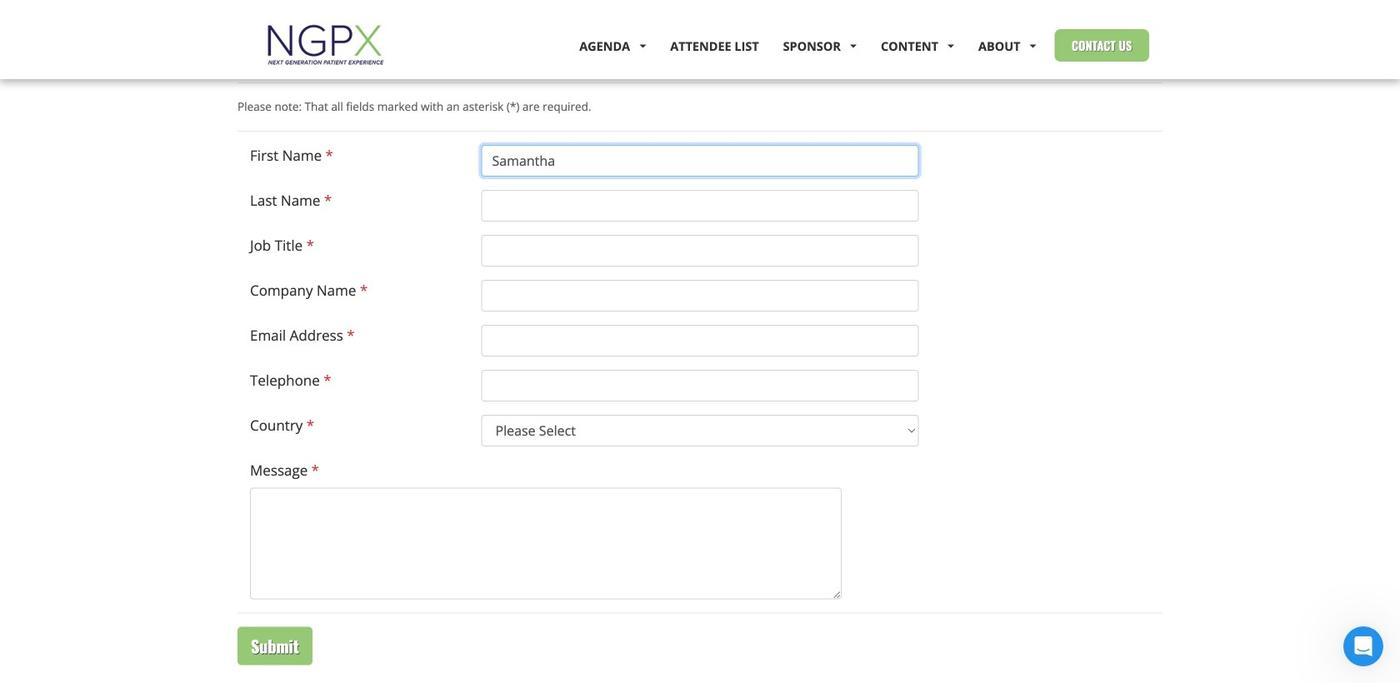 Task type: vqa. For each thing, say whether or not it's contained in the screenshot.
option
no



Task type: locate. For each thing, give the bounding box(es) containing it.
None text field
[[481, 235, 919, 267], [481, 325, 919, 357], [250, 488, 842, 599], [481, 235, 919, 267], [481, 325, 919, 357], [250, 488, 842, 599]]

dialog
[[1343, 627, 1383, 667]]

None text field
[[481, 145, 919, 177], [481, 190, 919, 222], [481, 280, 919, 312], [481, 370, 919, 402], [481, 145, 919, 177], [481, 190, 919, 222], [481, 280, 919, 312], [481, 370, 919, 402]]



Task type: describe. For each thing, give the bounding box(es) containing it.
ngpx 2024 image
[[251, 15, 401, 65]]



